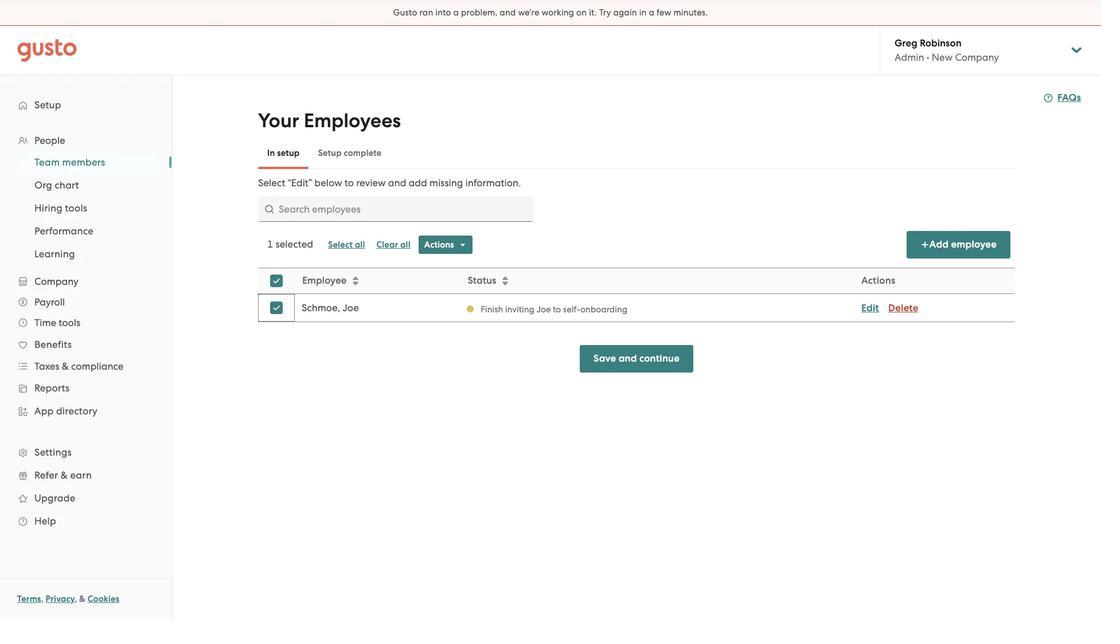 Task type: vqa. For each thing, say whether or not it's contained in the screenshot.
Add employee link
yes



Task type: describe. For each thing, give the bounding box(es) containing it.
hiring tools
[[34, 203, 87, 214]]

in
[[640, 7, 647, 18]]

people button
[[11, 130, 160, 151]]

cookies
[[88, 595, 120, 605]]

add employee link
[[907, 231, 1011, 259]]

tools for hiring tools
[[65, 203, 87, 214]]

save and continue
[[594, 353, 680, 365]]

0 horizontal spatial joe
[[343, 302, 359, 314]]

list containing people
[[0, 130, 172, 533]]

complete
[[344, 148, 382, 158]]

help
[[34, 516, 56, 527]]

1 , from the left
[[41, 595, 44, 605]]

to for self-
[[553, 304, 561, 315]]

clear
[[377, 240, 398, 250]]

add
[[409, 177, 427, 189]]

delete
[[889, 302, 919, 314]]

list containing team members
[[0, 151, 172, 266]]

we're
[[518, 7, 540, 18]]

taxes
[[34, 361, 59, 372]]

org
[[34, 180, 52, 191]]

refer & earn
[[34, 470, 92, 482]]

select for select "edit" below to review and add missing information.
[[258, 177, 285, 189]]

1 selected status
[[267, 239, 313, 250]]

save and continue button
[[580, 345, 694, 373]]

and for problem,
[[500, 7, 516, 18]]

refer & earn link
[[11, 465, 160, 486]]

2 a from the left
[[649, 7, 655, 18]]

upgrade
[[34, 493, 75, 504]]

edit
[[862, 302, 880, 314]]

your
[[258, 109, 299, 133]]

clear all
[[377, 240, 411, 250]]

admin
[[895, 52, 925, 63]]

company inside dropdown button
[[34, 276, 78, 288]]

payroll button
[[11, 292, 160, 313]]

all for select all
[[355, 240, 365, 250]]

self-
[[563, 304, 581, 315]]

continue
[[640, 353, 680, 365]]

privacy link
[[46, 595, 75, 605]]

greg
[[895, 37, 918, 49]]

and inside button
[[619, 353, 637, 365]]

upgrade link
[[11, 488, 160, 509]]

clear all button
[[371, 236, 416, 254]]

1
[[267, 239, 273, 250]]

actions inside dropdown button
[[425, 240, 454, 250]]

in
[[267, 148, 275, 158]]

taxes & compliance button
[[11, 356, 160, 377]]

performance link
[[21, 221, 160, 242]]

gusto ran into a problem, and we're working on it. try again in a few minutes.
[[393, 7, 708, 18]]

to for review
[[345, 177, 354, 189]]

2 , from the left
[[75, 595, 77, 605]]

tools for time tools
[[59, 317, 80, 329]]

it.
[[589, 7, 597, 18]]

benefits
[[34, 339, 72, 351]]

grid containing employee
[[258, 268, 1016, 323]]

information.
[[466, 177, 521, 189]]

team
[[34, 157, 60, 168]]

setup for setup
[[34, 99, 61, 111]]

help link
[[11, 511, 160, 532]]

review
[[357, 177, 386, 189]]

in setup
[[267, 148, 300, 158]]

Select row checkbox
[[264, 296, 289, 321]]

selected
[[276, 239, 313, 250]]

team members link
[[21, 152, 160, 173]]

gusto
[[393, 7, 418, 18]]

app
[[34, 406, 54, 417]]

reports link
[[11, 378, 160, 399]]

settings
[[34, 447, 72, 459]]

missing
[[430, 177, 463, 189]]

Select all rows on this page checkbox
[[264, 269, 289, 294]]

select all button
[[323, 236, 371, 254]]

all for clear all
[[401, 240, 411, 250]]

org chart link
[[21, 175, 160, 196]]

time tools button
[[11, 313, 160, 333]]

performance
[[34, 226, 94, 237]]

employee
[[302, 275, 347, 287]]

on
[[577, 7, 587, 18]]

1 vertical spatial actions
[[862, 275, 896, 287]]

setup complete
[[318, 148, 382, 158]]

edit link
[[862, 302, 880, 314]]

terms , privacy , & cookies
[[17, 595, 120, 605]]

delete button
[[889, 302, 919, 315]]

terms link
[[17, 595, 41, 605]]

add employee
[[930, 239, 997, 251]]



Task type: locate. For each thing, give the bounding box(es) containing it.
0 vertical spatial and
[[500, 7, 516, 18]]

Search employees field
[[258, 197, 534, 222]]

1 selected
[[267, 239, 313, 250]]

payroll
[[34, 297, 65, 308]]

all inside button
[[355, 240, 365, 250]]

a right into
[[454, 7, 459, 18]]

company inside greg robinson admin • new company
[[956, 52, 1000, 63]]

1 horizontal spatial select
[[328, 240, 353, 250]]

all left clear
[[355, 240, 365, 250]]

refer
[[34, 470, 58, 482]]

problem,
[[461, 7, 498, 18]]

1 vertical spatial company
[[34, 276, 78, 288]]

0 vertical spatial &
[[62, 361, 69, 372]]

1 horizontal spatial company
[[956, 52, 1000, 63]]

1 horizontal spatial and
[[500, 7, 516, 18]]

1 horizontal spatial ,
[[75, 595, 77, 605]]

select inside select all button
[[328, 240, 353, 250]]

hiring tools link
[[21, 198, 160, 219]]

1 vertical spatial and
[[388, 177, 407, 189]]

onboarding
[[581, 304, 628, 315]]

& inside "taxes & compliance" dropdown button
[[62, 361, 69, 372]]

setup inside button
[[318, 148, 342, 158]]

benefits link
[[11, 335, 160, 355]]

again
[[614, 7, 638, 18]]

, left privacy
[[41, 595, 44, 605]]

greg robinson admin • new company
[[895, 37, 1000, 63]]

& left cookies
[[79, 595, 86, 605]]

0 horizontal spatial setup
[[34, 99, 61, 111]]

org chart
[[34, 180, 79, 191]]

and left add at the top left of the page
[[388, 177, 407, 189]]

schmoe, joe
[[302, 302, 359, 314]]

, left cookies
[[75, 595, 77, 605]]

employee
[[952, 239, 997, 251]]

select for select all
[[328, 240, 353, 250]]

to left self-
[[553, 304, 561, 315]]

members
[[62, 157, 105, 168]]

1 vertical spatial tools
[[59, 317, 80, 329]]

faqs button
[[1045, 91, 1082, 105]]

add employee button
[[907, 231, 1011, 259]]

actions up edit link
[[862, 275, 896, 287]]

a
[[454, 7, 459, 18], [649, 7, 655, 18]]

joe right inviting
[[537, 304, 551, 315]]

finish
[[481, 304, 504, 315]]

in setup button
[[258, 139, 309, 167]]

hiring
[[34, 203, 63, 214]]

setup
[[34, 99, 61, 111], [318, 148, 342, 158]]

in setup tab panel
[[258, 176, 1016, 323]]

and right save at the right bottom
[[619, 353, 637, 365]]

0 horizontal spatial actions
[[425, 240, 454, 250]]

1 horizontal spatial a
[[649, 7, 655, 18]]

1 a from the left
[[454, 7, 459, 18]]

2 vertical spatial &
[[79, 595, 86, 605]]

joe
[[343, 302, 359, 314], [537, 304, 551, 315]]

,
[[41, 595, 44, 605], [75, 595, 77, 605]]

company up payroll
[[34, 276, 78, 288]]

new
[[932, 52, 953, 63]]

try
[[600, 7, 612, 18]]

2 list from the top
[[0, 151, 172, 266]]

time
[[34, 317, 56, 329]]

employees tab list
[[258, 137, 1016, 169]]

taxes & compliance
[[34, 361, 124, 372]]

2 horizontal spatial and
[[619, 353, 637, 365]]

•
[[927, 52, 930, 63]]

1 horizontal spatial setup
[[318, 148, 342, 158]]

finish inviting joe to self-onboarding
[[481, 304, 628, 315]]

0 horizontal spatial select
[[258, 177, 285, 189]]

0 vertical spatial setup
[[34, 99, 61, 111]]

& inside refer & earn link
[[61, 470, 68, 482]]

terms
[[17, 595, 41, 605]]

gusto navigation element
[[0, 75, 172, 552]]

&
[[62, 361, 69, 372], [61, 470, 68, 482], [79, 595, 86, 605]]

and for review
[[388, 177, 407, 189]]

0 vertical spatial company
[[956, 52, 1000, 63]]

0 horizontal spatial company
[[34, 276, 78, 288]]

all right clear
[[401, 240, 411, 250]]

save
[[594, 353, 617, 365]]

working
[[542, 7, 575, 18]]

into
[[436, 7, 452, 18]]

setup complete button
[[309, 139, 391, 167]]

tools right time
[[59, 317, 80, 329]]

status
[[468, 275, 497, 287]]

0 horizontal spatial all
[[355, 240, 365, 250]]

learning
[[34, 249, 75, 260]]

joe right schmoe,
[[343, 302, 359, 314]]

1 all from the left
[[355, 240, 365, 250]]

all inside button
[[401, 240, 411, 250]]

setup link
[[11, 95, 160, 115]]

and
[[500, 7, 516, 18], [388, 177, 407, 189], [619, 353, 637, 365]]

employee button
[[296, 269, 460, 293]]

0 vertical spatial tools
[[65, 203, 87, 214]]

to right below
[[345, 177, 354, 189]]

1 vertical spatial select
[[328, 240, 353, 250]]

earn
[[70, 470, 92, 482]]

setup inside 'link'
[[34, 99, 61, 111]]

below
[[315, 177, 342, 189]]

select all
[[328, 240, 365, 250]]

company right new
[[956, 52, 1000, 63]]

setup for setup complete
[[318, 148, 342, 158]]

select "edit" below to review and add missing information.
[[258, 177, 521, 189]]

0 vertical spatial to
[[345, 177, 354, 189]]

a right in
[[649, 7, 655, 18]]

0 horizontal spatial to
[[345, 177, 354, 189]]

list
[[0, 130, 172, 533], [0, 151, 172, 266]]

faqs
[[1058, 92, 1082, 104]]

& for compliance
[[62, 361, 69, 372]]

0 horizontal spatial ,
[[41, 595, 44, 605]]

actions
[[425, 240, 454, 250], [862, 275, 896, 287]]

company button
[[11, 271, 160, 292]]

1 vertical spatial &
[[61, 470, 68, 482]]

actions right clear all button on the top of the page
[[425, 240, 454, 250]]

app directory link
[[11, 401, 160, 422]]

0 vertical spatial actions
[[425, 240, 454, 250]]

0 vertical spatial select
[[258, 177, 285, 189]]

home image
[[17, 39, 77, 62]]

setup
[[277, 148, 300, 158]]

privacy
[[46, 595, 75, 605]]

app directory
[[34, 406, 98, 417]]

0 horizontal spatial and
[[388, 177, 407, 189]]

status button
[[461, 269, 854, 293]]

and left 'we're'
[[500, 7, 516, 18]]

"edit"
[[288, 177, 312, 189]]

& right taxes
[[62, 361, 69, 372]]

1 horizontal spatial joe
[[537, 304, 551, 315]]

time tools
[[34, 317, 80, 329]]

robinson
[[921, 37, 962, 49]]

minutes.
[[674, 7, 708, 18]]

schmoe,
[[302, 302, 340, 314]]

actions button
[[419, 236, 473, 254]]

& left earn
[[61, 470, 68, 482]]

1 horizontal spatial to
[[553, 304, 561, 315]]

compliance
[[71, 361, 124, 372]]

settings link
[[11, 442, 160, 463]]

your employees
[[258, 109, 401, 133]]

and inside in setup tab panel
[[388, 177, 407, 189]]

add
[[930, 239, 949, 251]]

team members
[[34, 157, 105, 168]]

1 vertical spatial setup
[[318, 148, 342, 158]]

1 horizontal spatial all
[[401, 240, 411, 250]]

grid
[[258, 268, 1016, 323]]

tools down chart
[[65, 203, 87, 214]]

few
[[657, 7, 672, 18]]

tools inside dropdown button
[[59, 317, 80, 329]]

1 vertical spatial to
[[553, 304, 561, 315]]

select left "edit"
[[258, 177, 285, 189]]

0 horizontal spatial a
[[454, 7, 459, 18]]

directory
[[56, 406, 98, 417]]

1 list from the top
[[0, 130, 172, 533]]

& for earn
[[61, 470, 68, 482]]

select up employee
[[328, 240, 353, 250]]

learning link
[[21, 244, 160, 265]]

2 all from the left
[[401, 240, 411, 250]]

to
[[345, 177, 354, 189], [553, 304, 561, 315]]

2 vertical spatial and
[[619, 353, 637, 365]]

1 horizontal spatial actions
[[862, 275, 896, 287]]

setup up below
[[318, 148, 342, 158]]

setup up 'people'
[[34, 99, 61, 111]]



